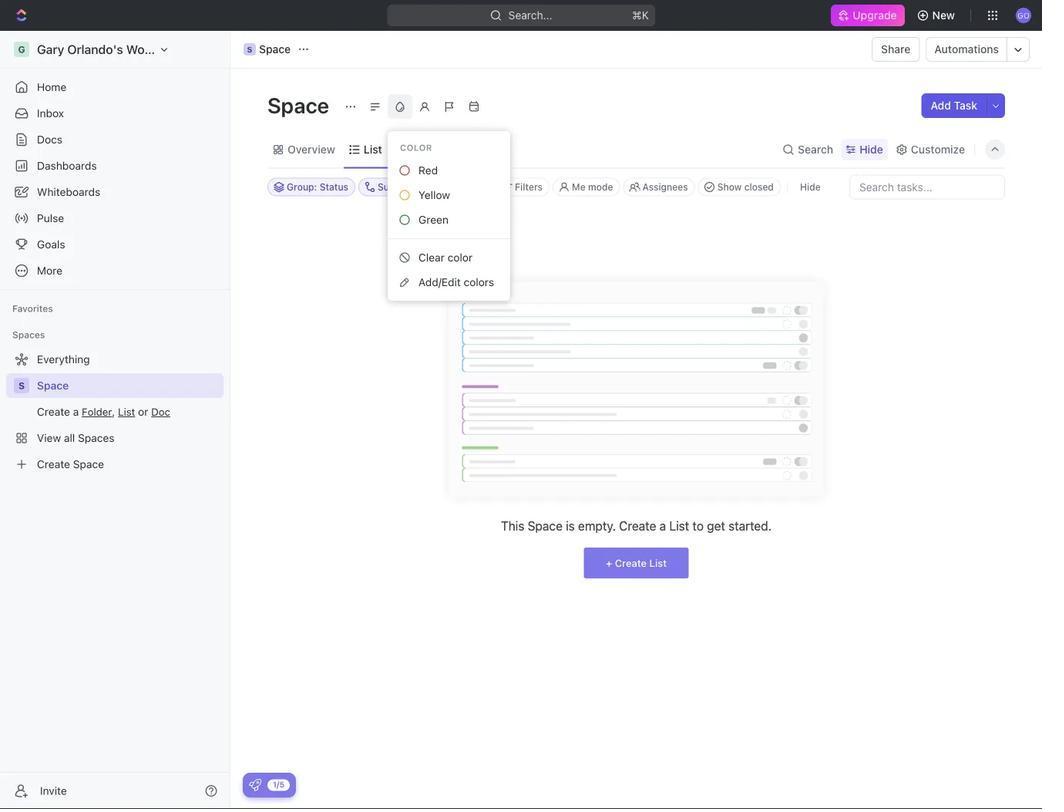 Task type: locate. For each thing, give the bounding box(es) containing it.
list down a
[[650, 557, 667, 569]]

0 horizontal spatial space, , element
[[14, 378, 29, 393]]

Search tasks... text field
[[851, 175, 1005, 199]]

dashboards
[[37, 159, 97, 172]]

whiteboards link
[[6, 180, 224, 204]]

1 vertical spatial hide
[[801, 182, 821, 192]]

0 horizontal spatial hide
[[801, 182, 821, 192]]

inbox link
[[6, 101, 224, 126]]

0 vertical spatial list
[[364, 143, 382, 156]]

invite
[[40, 784, 67, 797]]

1 horizontal spatial hide
[[860, 143, 884, 156]]

inbox
[[37, 107, 64, 120]]

0 vertical spatial create
[[620, 519, 657, 533]]

automations button
[[927, 38, 1007, 61]]

s
[[247, 45, 253, 54], [18, 380, 25, 391]]

⌘k
[[632, 9, 649, 22]]

s for s space
[[247, 45, 253, 54]]

dashboards link
[[6, 153, 224, 178]]

overview
[[288, 143, 335, 156]]

s inside 's space'
[[247, 45, 253, 54]]

list right a
[[670, 519, 690, 533]]

hide button
[[842, 139, 888, 160]]

search
[[798, 143, 834, 156]]

list link
[[361, 139, 382, 160]]

hide
[[860, 143, 884, 156], [801, 182, 821, 192]]

upgrade
[[853, 9, 898, 22]]

red button
[[394, 158, 505, 183]]

0 vertical spatial hide
[[860, 143, 884, 156]]

hide down search 'button'
[[801, 182, 821, 192]]

+
[[606, 557, 613, 569]]

create right + on the right bottom of page
[[615, 557, 647, 569]]

1 vertical spatial space, , element
[[14, 378, 29, 393]]

whiteboards
[[37, 186, 100, 198]]

sidebar navigation
[[0, 31, 231, 809]]

1 vertical spatial list
[[670, 519, 690, 533]]

yellow button
[[394, 183, 505, 207]]

onboarding checklist button element
[[249, 779, 261, 791]]

space link
[[37, 373, 221, 398]]

favorites button
[[6, 299, 59, 318]]

automations
[[935, 43, 1000, 56]]

0 vertical spatial space, , element
[[244, 43, 256, 56]]

create left a
[[620, 519, 657, 533]]

space, , element
[[244, 43, 256, 56], [14, 378, 29, 393]]

2 vertical spatial list
[[650, 557, 667, 569]]

0 horizontal spatial s
[[18, 380, 25, 391]]

hide right search
[[860, 143, 884, 156]]

home link
[[6, 75, 224, 100]]

colors
[[464, 276, 495, 288]]

1/5
[[273, 780, 285, 789]]

task
[[955, 99, 978, 112]]

new button
[[911, 3, 965, 28]]

pulse link
[[6, 206, 224, 231]]

docs
[[37, 133, 62, 146]]

1 horizontal spatial s
[[247, 45, 253, 54]]

s inside tree
[[18, 380, 25, 391]]

hide button
[[794, 178, 827, 196]]

assignees button
[[624, 178, 696, 196]]

this
[[501, 519, 525, 533]]

space
[[259, 43, 291, 56], [268, 92, 334, 118], [37, 379, 69, 392], [528, 519, 563, 533]]

clear color button
[[394, 245, 505, 270]]

customize
[[912, 143, 966, 156]]

assignees
[[643, 182, 689, 192]]

s space
[[247, 43, 291, 56]]

to
[[693, 519, 704, 533]]

create
[[620, 519, 657, 533], [615, 557, 647, 569]]

list left color
[[364, 143, 382, 156]]

1 horizontal spatial list
[[650, 557, 667, 569]]

a
[[660, 519, 667, 533]]

space tree
[[6, 347, 224, 477]]

board
[[411, 143, 441, 156]]

+ create list
[[606, 557, 667, 569]]

list
[[364, 143, 382, 156], [670, 519, 690, 533], [650, 557, 667, 569]]

2 horizontal spatial list
[[670, 519, 690, 533]]

search button
[[778, 139, 839, 160]]

s for s
[[18, 380, 25, 391]]

1 vertical spatial s
[[18, 380, 25, 391]]

space, , element inside space tree
[[14, 378, 29, 393]]

green button
[[394, 207, 505, 232]]

0 vertical spatial s
[[247, 45, 253, 54]]

space inside "space" link
[[37, 379, 69, 392]]



Task type: describe. For each thing, give the bounding box(es) containing it.
upgrade link
[[832, 5, 905, 26]]

add/edit colors
[[419, 276, 495, 288]]

this space is empty. create a list to get started.
[[501, 519, 772, 533]]

onboarding checklist button image
[[249, 779, 261, 791]]

clear color
[[419, 251, 473, 264]]

share button
[[872, 37, 921, 62]]

started.
[[729, 519, 772, 533]]

1 horizontal spatial space, , element
[[244, 43, 256, 56]]

add task
[[931, 99, 978, 112]]

favorites
[[12, 303, 53, 314]]

board link
[[408, 139, 441, 160]]

color
[[400, 143, 433, 153]]

green
[[419, 213, 449, 226]]

overview link
[[285, 139, 335, 160]]

goals link
[[6, 232, 224, 257]]

hide inside dropdown button
[[860, 143, 884, 156]]

color
[[448, 251, 473, 264]]

new
[[933, 9, 956, 22]]

goals
[[37, 238, 65, 251]]

0 horizontal spatial list
[[364, 143, 382, 156]]

add task button
[[922, 93, 987, 118]]

1 vertical spatial create
[[615, 557, 647, 569]]

yellow
[[419, 189, 450, 201]]

search...
[[509, 9, 553, 22]]

is
[[566, 519, 575, 533]]

home
[[37, 81, 67, 93]]

pulse
[[37, 212, 64, 224]]

share
[[882, 43, 911, 56]]

add/edit
[[419, 276, 461, 288]]

empty.
[[579, 519, 616, 533]]

add/edit colors button
[[394, 270, 505, 295]]

docs link
[[6, 127, 224, 152]]

red
[[419, 164, 438, 177]]

hide inside button
[[801, 182, 821, 192]]

clear
[[419, 251, 445, 264]]

customize button
[[892, 139, 970, 160]]

add
[[931, 99, 952, 112]]

get
[[707, 519, 726, 533]]

spaces
[[12, 329, 45, 340]]



Task type: vqa. For each thing, say whether or not it's contained in the screenshot.
Hide inside the dropdown button
yes



